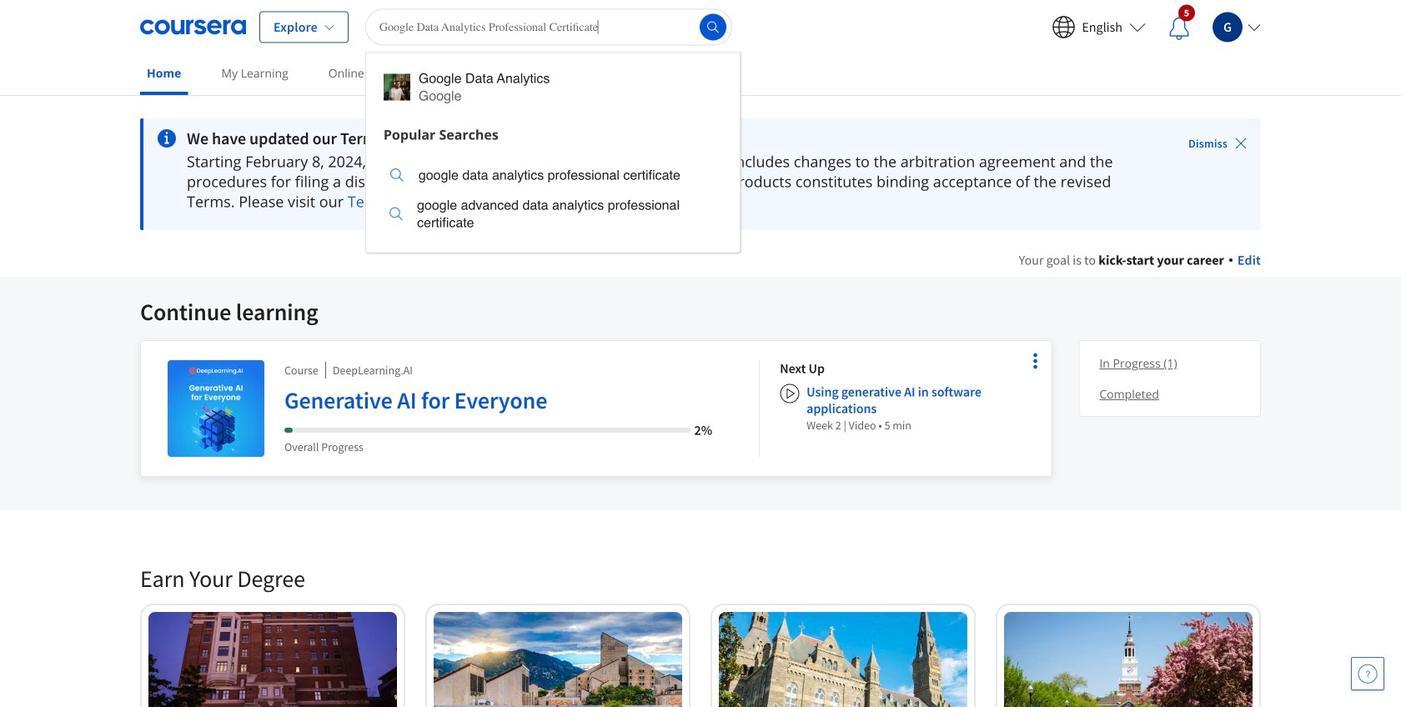 Task type: vqa. For each thing, say whether or not it's contained in the screenshot.
the top Suggestion Image
yes



Task type: describe. For each thing, give the bounding box(es) containing it.
list box inside the autocomplete results list box
[[366, 150, 740, 252]]

more option for generative ai for everyone image
[[1024, 349, 1047, 373]]

coursera image
[[140, 14, 246, 40]]

earn your degree collection element
[[130, 537, 1271, 707]]

suggestion image image for the autocomplete results list box
[[384, 74, 410, 100]]

information: we have updated our terms of use element
[[187, 128, 1142, 148]]



Task type: locate. For each thing, give the bounding box(es) containing it.
suggestion image image for list box inside the the autocomplete results list box
[[390, 168, 404, 182]]

None search field
[[365, 9, 741, 253]]

2 vertical spatial suggestion image image
[[389, 207, 403, 221]]

1 vertical spatial suggestion image image
[[390, 168, 404, 182]]

What do you want to learn? text field
[[365, 9, 732, 45]]

autocomplete results list box
[[365, 52, 741, 253]]

help center image
[[1358, 664, 1378, 684]]

main content
[[0, 98, 1401, 707]]

suggestion image image
[[384, 74, 410, 100], [390, 168, 404, 182], [389, 207, 403, 221]]

list box
[[366, 150, 740, 252]]

0 vertical spatial suggestion image image
[[384, 74, 410, 100]]

generative ai for everyone image
[[168, 360, 264, 457]]



